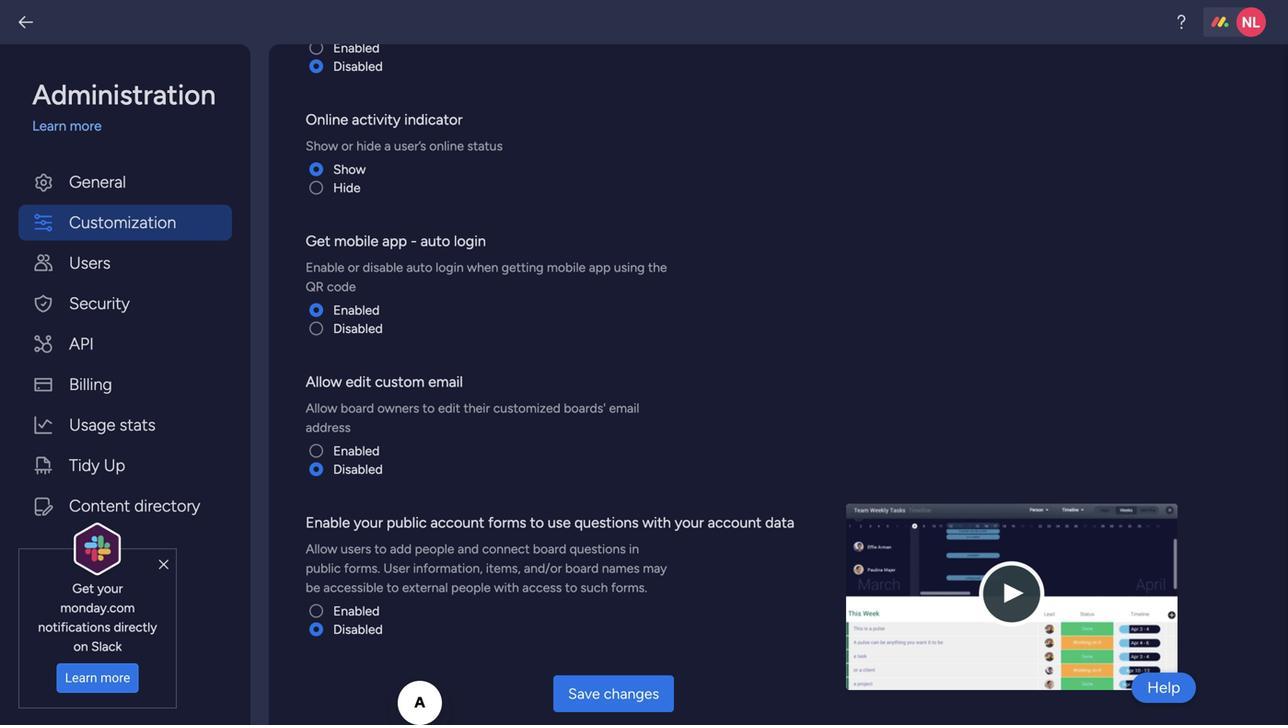 Task type: vqa. For each thing, say whether or not it's contained in the screenshot.


Task type: locate. For each thing, give the bounding box(es) containing it.
get inside get your monday.com notifications directly on slack
[[72, 581, 94, 597]]

0 vertical spatial board
[[341, 401, 374, 416]]

get up monday.com
[[72, 581, 94, 597]]

more down the slack
[[100, 671, 130, 686]]

user's
[[394, 138, 426, 154]]

0 horizontal spatial your
[[97, 581, 123, 597]]

1 vertical spatial allow
[[306, 401, 338, 416]]

1 allow from the top
[[306, 373, 342, 391]]

learn more link
[[32, 116, 232, 137]]

1 disabled from the top
[[333, 58, 383, 74]]

save changes
[[568, 686, 659, 703]]

questions up names
[[570, 542, 626, 557]]

disabled for your
[[333, 622, 383, 638]]

1 vertical spatial with
[[494, 580, 519, 596]]

allow
[[306, 373, 342, 391], [306, 401, 338, 416], [306, 542, 338, 557]]

1 vertical spatial show
[[333, 162, 366, 177]]

to
[[423, 401, 435, 416], [530, 514, 544, 532], [375, 542, 387, 557], [387, 580, 399, 596], [565, 580, 578, 596]]

using
[[614, 260, 645, 275]]

enable
[[306, 260, 345, 275], [306, 514, 350, 532]]

questions inside allow users to add people and connect board questions in public forms. user information, items, and/or board names may be accessible to external people with access to such forms.
[[570, 542, 626, 557]]

auto down -
[[406, 260, 433, 275]]

enabled down address
[[333, 443, 380, 459]]

1 enabled from the top
[[333, 40, 380, 56]]

0 vertical spatial enable
[[306, 260, 345, 275]]

show down the online at the left top
[[306, 138, 338, 154]]

monday.com
[[60, 600, 135, 616]]

directory
[[134, 496, 200, 516]]

dapulse x slim image
[[1150, 518, 1163, 535]]

4 enabled from the top
[[333, 604, 380, 619]]

edit left their
[[438, 401, 461, 416]]

in
[[629, 542, 639, 557]]

app
[[382, 233, 407, 250], [589, 260, 611, 275]]

questions up in
[[575, 514, 639, 532]]

0 vertical spatial people
[[415, 542, 454, 557]]

public
[[387, 514, 427, 532], [306, 561, 341, 577]]

2 enable from the top
[[306, 514, 350, 532]]

public up add
[[387, 514, 427, 532]]

disabled down address
[[333, 462, 383, 478]]

board
[[341, 401, 374, 416], [533, 542, 567, 557], [565, 561, 599, 577]]

your up monday.com
[[97, 581, 123, 597]]

2 allow from the top
[[306, 401, 338, 416]]

learn down on
[[65, 671, 97, 686]]

3 allow from the top
[[306, 542, 338, 557]]

1 horizontal spatial app
[[589, 260, 611, 275]]

1 vertical spatial people
[[451, 580, 491, 596]]

0 vertical spatial more
[[70, 118, 102, 134]]

mobile up disable
[[334, 233, 379, 250]]

with up may
[[642, 514, 671, 532]]

get your monday.com notifications directly on slack
[[38, 581, 157, 655]]

their
[[464, 401, 490, 416]]

allow users to add people and connect board questions in public forms. user information, items, and/or board names may be accessible to external people with access to such forms.
[[306, 542, 667, 596]]

disabled
[[333, 58, 383, 74], [333, 321, 383, 337], [333, 462, 383, 478], [333, 622, 383, 638]]

0 horizontal spatial public
[[306, 561, 341, 577]]

access
[[522, 580, 562, 596]]

tidy
[[69, 456, 100, 476]]

enable up the users
[[306, 514, 350, 532]]

people down the information,
[[451, 580, 491, 596]]

1 vertical spatial questions
[[570, 542, 626, 557]]

0 horizontal spatial mobile
[[334, 233, 379, 250]]

0 vertical spatial show
[[306, 138, 338, 154]]

0 vertical spatial edit
[[346, 373, 371, 391]]

qr
[[306, 279, 324, 295]]

enable or disable auto login when getting mobile app using the qr code
[[306, 260, 667, 295]]

your left "data"
[[675, 514, 704, 532]]

or up code
[[348, 260, 360, 275]]

your up the users
[[354, 514, 383, 532]]

board up and/or
[[533, 542, 567, 557]]

learn
[[32, 118, 66, 134], [65, 671, 97, 686]]

1 vertical spatial more
[[100, 671, 130, 686]]

questions
[[575, 514, 639, 532], [570, 542, 626, 557]]

enable up qr
[[306, 260, 345, 275]]

login left when
[[436, 260, 464, 275]]

people
[[415, 542, 454, 557], [451, 580, 491, 596]]

0 horizontal spatial get
[[72, 581, 94, 597]]

1 vertical spatial learn
[[65, 671, 97, 686]]

user
[[383, 561, 410, 577]]

administration
[[32, 78, 216, 111]]

save changes button
[[554, 676, 674, 713]]

learn inside administration learn more
[[32, 118, 66, 134]]

or inside enable or disable auto login when getting mobile app using the qr code
[[348, 260, 360, 275]]

login
[[454, 233, 486, 250], [436, 260, 464, 275]]

your for get your monday.com notifications directly on slack
[[97, 581, 123, 597]]

2 horizontal spatial your
[[675, 514, 704, 532]]

app left -
[[382, 233, 407, 250]]

directly
[[114, 620, 157, 635]]

tidy up
[[69, 456, 125, 476]]

with down items,
[[494, 580, 519, 596]]

0 vertical spatial mobile
[[334, 233, 379, 250]]

forms. down names
[[611, 580, 647, 596]]

0 vertical spatial forms.
[[344, 561, 380, 577]]

forms.
[[344, 561, 380, 577], [611, 580, 647, 596]]

board inside allow board owners to edit their customized boards' email address
[[341, 401, 374, 416]]

show
[[306, 138, 338, 154], [333, 162, 366, 177]]

mobile right 'getting'
[[547, 260, 586, 275]]

0 horizontal spatial email
[[428, 373, 463, 391]]

1 vertical spatial get
[[72, 581, 94, 597]]

more
[[70, 118, 102, 134], [100, 671, 130, 686]]

1 horizontal spatial edit
[[438, 401, 461, 416]]

boards'
[[564, 401, 606, 416]]

4 disabled from the top
[[333, 622, 383, 638]]

enabled down 'accessible'
[[333, 604, 380, 619]]

to left add
[[375, 542, 387, 557]]

edit left custom
[[346, 373, 371, 391]]

or for mobile
[[348, 260, 360, 275]]

to left use
[[530, 514, 544, 532]]

with
[[642, 514, 671, 532], [494, 580, 519, 596]]

1 horizontal spatial with
[[642, 514, 671, 532]]

0 horizontal spatial account
[[431, 514, 485, 532]]

mobile
[[334, 233, 379, 250], [547, 260, 586, 275]]

1 horizontal spatial get
[[306, 233, 331, 250]]

status
[[467, 138, 503, 154]]

1 horizontal spatial your
[[354, 514, 383, 532]]

accessible
[[324, 580, 384, 596]]

show or hide a user's online status
[[306, 138, 503, 154]]

disabled down 'accessible'
[[333, 622, 383, 638]]

allow inside allow users to add people and connect board questions in public forms. user information, items, and/or board names may be accessible to external people with access to such forms.
[[306, 542, 338, 557]]

names
[[602, 561, 640, 577]]

app left using
[[589, 260, 611, 275]]

0 vertical spatial or
[[341, 138, 353, 154]]

0 vertical spatial app
[[382, 233, 407, 250]]

your for enable your public account forms to use questions with your account data
[[354, 514, 383, 532]]

1 enable from the top
[[306, 260, 345, 275]]

0 horizontal spatial with
[[494, 580, 519, 596]]

login inside enable or disable auto login when getting mobile app using the qr code
[[436, 260, 464, 275]]

stats
[[120, 415, 156, 435]]

1 horizontal spatial account
[[708, 514, 762, 532]]

enable for enable your public account forms to use questions with your account data
[[306, 514, 350, 532]]

account up and
[[431, 514, 485, 532]]

auto right -
[[421, 233, 450, 250]]

1 vertical spatial edit
[[438, 401, 461, 416]]

code
[[327, 279, 356, 295]]

or left hide
[[341, 138, 353, 154]]

disabled up activity
[[333, 58, 383, 74]]

1 vertical spatial public
[[306, 561, 341, 577]]

email up allow board owners to edit their customized boards' email address
[[428, 373, 463, 391]]

get
[[306, 233, 331, 250], [72, 581, 94, 597]]

hide
[[356, 138, 381, 154]]

1 vertical spatial app
[[589, 260, 611, 275]]

or
[[341, 138, 353, 154], [348, 260, 360, 275]]

board up address
[[341, 401, 374, 416]]

mobile inside enable or disable auto login when getting mobile app using the qr code
[[547, 260, 586, 275]]

0 vertical spatial learn
[[32, 118, 66, 134]]

account left "data"
[[708, 514, 762, 532]]

notifications
[[38, 620, 111, 635]]

show up hide
[[333, 162, 366, 177]]

customization
[[69, 213, 176, 233]]

0 vertical spatial auto
[[421, 233, 450, 250]]

0 vertical spatial public
[[387, 514, 427, 532]]

public up be
[[306, 561, 341, 577]]

api
[[69, 334, 94, 354]]

get up qr
[[306, 233, 331, 250]]

billing
[[69, 375, 112, 395]]

account
[[431, 514, 485, 532], [708, 514, 762, 532]]

learn down the administration in the top left of the page
[[32, 118, 66, 134]]

2 disabled from the top
[[333, 321, 383, 337]]

0 vertical spatial email
[[428, 373, 463, 391]]

1 vertical spatial or
[[348, 260, 360, 275]]

2 vertical spatial allow
[[306, 542, 338, 557]]

forms. down the users
[[344, 561, 380, 577]]

1 horizontal spatial forms.
[[611, 580, 647, 596]]

enabled up activity
[[333, 40, 380, 56]]

such
[[581, 580, 608, 596]]

1 horizontal spatial email
[[609, 401, 640, 416]]

enabled
[[333, 40, 380, 56], [333, 303, 380, 318], [333, 443, 380, 459], [333, 604, 380, 619]]

0 vertical spatial login
[[454, 233, 486, 250]]

back to workspace image
[[17, 13, 35, 31]]

activity
[[352, 111, 401, 128]]

1 account from the left
[[431, 514, 485, 532]]

board up such
[[565, 561, 599, 577]]

use
[[548, 514, 571, 532]]

email right boards'
[[609, 401, 640, 416]]

1 vertical spatial enable
[[306, 514, 350, 532]]

1 vertical spatial mobile
[[547, 260, 586, 275]]

more down the administration in the top left of the page
[[70, 118, 102, 134]]

api button
[[18, 326, 232, 362]]

to right owners
[[423, 401, 435, 416]]

with inside allow users to add people and connect board questions in public forms. user information, items, and/or board names may be accessible to external people with access to such forms.
[[494, 580, 519, 596]]

auto
[[421, 233, 450, 250], [406, 260, 433, 275]]

and
[[458, 542, 479, 557]]

allow inside allow board owners to edit their customized boards' email address
[[306, 401, 338, 416]]

enabled down code
[[333, 303, 380, 318]]

1 vertical spatial login
[[436, 260, 464, 275]]

help button
[[1132, 673, 1196, 704]]

indicator
[[404, 111, 463, 128]]

enable inside enable or disable auto login when getting mobile app using the qr code
[[306, 260, 345, 275]]

online
[[429, 138, 464, 154]]

usage stats
[[69, 415, 156, 435]]

dapulse x slim image
[[159, 557, 169, 574]]

1 vertical spatial auto
[[406, 260, 433, 275]]

0 vertical spatial allow
[[306, 373, 342, 391]]

0 vertical spatial with
[[642, 514, 671, 532]]

edit inside allow board owners to edit their customized boards' email address
[[438, 401, 461, 416]]

app inside enable or disable auto login when getting mobile app using the qr code
[[589, 260, 611, 275]]

your inside get your monday.com notifications directly on slack
[[97, 581, 123, 597]]

3 enabled from the top
[[333, 443, 380, 459]]

external
[[402, 580, 448, 596]]

disabled down code
[[333, 321, 383, 337]]

show for show or hide a user's online status
[[306, 138, 338, 154]]

your
[[354, 514, 383, 532], [675, 514, 704, 532], [97, 581, 123, 597]]

1 horizontal spatial mobile
[[547, 260, 586, 275]]

1 vertical spatial email
[[609, 401, 640, 416]]

0 vertical spatial get
[[306, 233, 331, 250]]

a
[[384, 138, 391, 154]]

login up when
[[454, 233, 486, 250]]

2 enabled from the top
[[333, 303, 380, 318]]

address
[[306, 420, 351, 436]]

3 disabled from the top
[[333, 462, 383, 478]]

save
[[568, 686, 600, 703]]

people up the information,
[[415, 542, 454, 557]]

allow board owners to edit their customized boards' email address
[[306, 401, 640, 436]]



Task type: describe. For each thing, give the bounding box(es) containing it.
2 account from the left
[[708, 514, 762, 532]]

online
[[306, 111, 348, 128]]

usage stats button
[[18, 408, 232, 443]]

email inside allow board owners to edit their customized boards' email address
[[609, 401, 640, 416]]

content directory button
[[18, 489, 232, 524]]

allow for allow board owners to edit their customized boards' email address
[[306, 401, 338, 416]]

allow for allow edit custom email
[[306, 373, 342, 391]]

and/or
[[524, 561, 562, 577]]

information,
[[413, 561, 483, 577]]

disabled for mobile
[[333, 321, 383, 337]]

slack
[[91, 639, 122, 655]]

content
[[69, 496, 130, 516]]

owners
[[377, 401, 419, 416]]

general
[[69, 172, 126, 192]]

0 vertical spatial questions
[[575, 514, 639, 532]]

auto inside enable or disable auto login when getting mobile app using the qr code
[[406, 260, 433, 275]]

tidy up button
[[18, 448, 232, 484]]

online activity indicator
[[306, 111, 463, 128]]

getting
[[502, 260, 544, 275]]

hide
[[333, 180, 361, 196]]

customization button
[[18, 205, 232, 241]]

1 horizontal spatial public
[[387, 514, 427, 532]]

get for mobile
[[306, 233, 331, 250]]

users button
[[18, 245, 232, 281]]

enabled for mobile
[[333, 303, 380, 318]]

allow for allow users to add people and connect board questions in public forms. user information, items, and/or board names may be accessible to external people with access to such forms.
[[306, 542, 338, 557]]

add
[[390, 542, 412, 557]]

usage
[[69, 415, 116, 435]]

allow edit custom email
[[306, 373, 463, 391]]

learn more
[[65, 671, 130, 686]]

1 vertical spatial board
[[533, 542, 567, 557]]

-
[[411, 233, 417, 250]]

get for your
[[72, 581, 94, 597]]

billing button
[[18, 367, 232, 403]]

data
[[765, 514, 795, 532]]

up
[[104, 456, 125, 476]]

0 horizontal spatial app
[[382, 233, 407, 250]]

may
[[643, 561, 667, 577]]

learn more button
[[57, 664, 138, 693]]

disabled for edit
[[333, 462, 383, 478]]

customized
[[493, 401, 561, 416]]

changes
[[604, 686, 659, 703]]

on
[[73, 639, 88, 655]]

content directory
[[69, 496, 200, 516]]

security
[[69, 294, 130, 314]]

enable your public account forms to use questions with your account data
[[306, 514, 795, 532]]

1 vertical spatial forms.
[[611, 580, 647, 596]]

0 horizontal spatial forms.
[[344, 561, 380, 577]]

show for show
[[333, 162, 366, 177]]

noah lott image
[[1237, 7, 1266, 37]]

users
[[69, 253, 111, 273]]

to down user on the bottom left of the page
[[387, 580, 399, 596]]

users
[[341, 542, 371, 557]]

more inside button
[[100, 671, 130, 686]]

public inside allow users to add people and connect board questions in public forms. user information, items, and/or board names may be accessible to external people with access to such forms.
[[306, 561, 341, 577]]

help
[[1148, 679, 1181, 698]]

items,
[[486, 561, 521, 577]]

general button
[[18, 164, 232, 200]]

be
[[306, 580, 320, 596]]

2 vertical spatial board
[[565, 561, 599, 577]]

forms
[[488, 514, 526, 532]]

disable
[[363, 260, 403, 275]]

help image
[[1172, 13, 1191, 31]]

get mobile app - auto login
[[306, 233, 486, 250]]

0 horizontal spatial edit
[[346, 373, 371, 391]]

custom
[[375, 373, 425, 391]]

enable for enable or disable auto login when getting mobile app using the qr code
[[306, 260, 345, 275]]

connect
[[482, 542, 530, 557]]

administration learn more
[[32, 78, 216, 134]]

enabled for your
[[333, 604, 380, 619]]

when
[[467, 260, 499, 275]]

enabled for edit
[[333, 443, 380, 459]]

more inside administration learn more
[[70, 118, 102, 134]]

or for activity
[[341, 138, 353, 154]]

to inside allow board owners to edit their customized boards' email address
[[423, 401, 435, 416]]

to left such
[[565, 580, 578, 596]]

the
[[648, 260, 667, 275]]

learn inside button
[[65, 671, 97, 686]]

security button
[[18, 286, 232, 322]]



